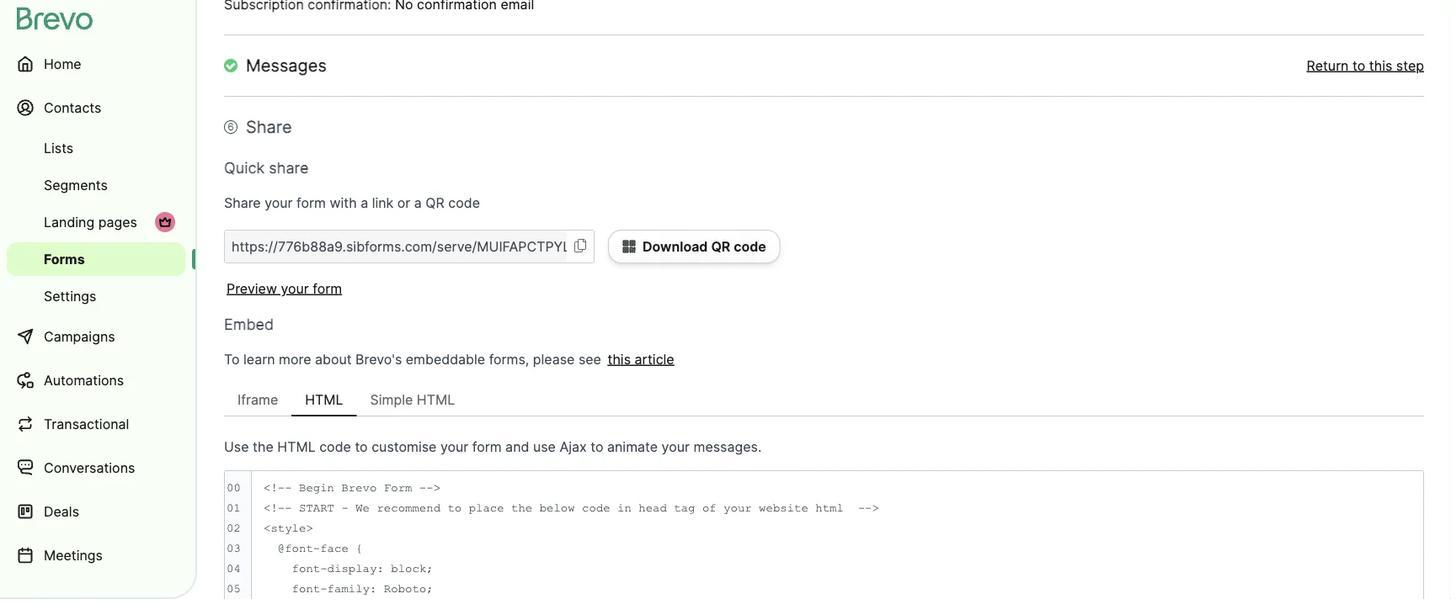 Task type: vqa. For each thing, say whether or not it's contained in the screenshot.
DEALS link
yes



Task type: locate. For each thing, give the bounding box(es) containing it.
html
[[305, 392, 343, 408], [417, 392, 455, 408], [277, 439, 316, 455]]

download
[[643, 238, 708, 255]]

code inside download qr code button
[[734, 238, 767, 255]]

link
[[372, 195, 394, 211]]

None text field
[[225, 231, 567, 263]]

0 horizontal spatial a
[[361, 195, 368, 211]]

deals link
[[7, 492, 185, 533]]

brevo's
[[356, 351, 402, 368]]

html right the
[[277, 439, 316, 455]]

code down html link
[[319, 439, 351, 455]]

download qr code button
[[608, 230, 781, 264]]

this left step
[[1370, 57, 1393, 74]]

2 horizontal spatial to
[[1353, 57, 1366, 74]]

0 horizontal spatial code
[[319, 439, 351, 455]]

code right or
[[448, 195, 480, 211]]

preview your form link
[[224, 281, 342, 297]]

share
[[269, 158, 309, 177]]

more
[[279, 351, 311, 368]]

form up about
[[313, 281, 342, 297]]

home link
[[7, 44, 185, 84]]

simple
[[370, 392, 413, 408]]

a left link in the top left of the page
[[361, 195, 368, 211]]

learn
[[244, 351, 275, 368]]

a
[[361, 195, 368, 211], [414, 195, 422, 211]]

your down share
[[265, 195, 293, 211]]

campaigns
[[44, 329, 115, 345]]

landing
[[44, 214, 95, 230]]

segments
[[44, 177, 108, 193]]

to right "ajax"
[[591, 439, 604, 455]]

1 a from the left
[[361, 195, 368, 211]]

transactional
[[44, 416, 129, 433]]

ajax
[[560, 439, 587, 455]]

1 horizontal spatial qr
[[711, 238, 731, 255]]

forms link
[[7, 243, 185, 276]]

05
[[227, 583, 241, 596]]

quick
[[224, 158, 265, 177]]

2 vertical spatial code
[[319, 439, 351, 455]]

settings
[[44, 288, 96, 305]]

qr right or
[[426, 195, 445, 211]]

left___rvooi image
[[158, 216, 172, 229]]

1 vertical spatial form
[[313, 281, 342, 297]]

download qr code
[[643, 238, 767, 255]]

1 horizontal spatial a
[[414, 195, 422, 211]]

messages
[[246, 55, 327, 76]]

2 horizontal spatial code
[[734, 238, 767, 255]]

form left and
[[473, 439, 502, 455]]

share
[[246, 117, 292, 137], [224, 195, 261, 211]]

2 vertical spatial form
[[473, 439, 502, 455]]

01
[[227, 502, 241, 515]]

this inside button
[[1370, 57, 1393, 74]]

return image
[[224, 59, 238, 72]]

pages
[[98, 214, 137, 230]]

00 01 02 03 04 05
[[227, 482, 241, 596]]

a right or
[[414, 195, 422, 211]]

code right download
[[734, 238, 767, 255]]

to
[[1353, 57, 1366, 74], [355, 439, 368, 455], [591, 439, 604, 455]]

1 vertical spatial qr
[[711, 238, 731, 255]]

this article link
[[605, 351, 675, 368]]

0 vertical spatial share
[[246, 117, 292, 137]]

1 vertical spatial code
[[734, 238, 767, 255]]

form
[[297, 195, 326, 211], [313, 281, 342, 297], [473, 439, 502, 455]]

forms
[[44, 251, 85, 268]]

lists link
[[7, 131, 185, 165]]

qr right download
[[711, 238, 731, 255]]

code
[[448, 195, 480, 211], [734, 238, 767, 255], [319, 439, 351, 455]]

landing pages link
[[7, 206, 185, 239]]

step
[[1397, 57, 1425, 74]]

preview
[[227, 281, 277, 297]]

form left with
[[297, 195, 326, 211]]

0 vertical spatial code
[[448, 195, 480, 211]]

02
[[227, 522, 241, 535]]

to
[[224, 351, 240, 368]]

0 horizontal spatial qr
[[426, 195, 445, 211]]

share down quick in the top left of the page
[[224, 195, 261, 211]]

and
[[506, 439, 530, 455]]

meetings link
[[7, 536, 185, 576]]

return to this step
[[1307, 57, 1425, 74]]

0 vertical spatial form
[[297, 195, 326, 211]]

simple html
[[370, 392, 455, 408]]

0 horizontal spatial to
[[355, 439, 368, 455]]

embeddable
[[406, 351, 485, 368]]

this right see
[[608, 351, 631, 368]]

use
[[533, 439, 556, 455]]

conversations link
[[7, 448, 185, 489]]

1 horizontal spatial this
[[1370, 57, 1393, 74]]

your
[[265, 195, 293, 211], [281, 281, 309, 297], [441, 439, 469, 455], [662, 439, 690, 455]]

qr
[[426, 195, 445, 211], [711, 238, 731, 255]]

see
[[579, 351, 602, 368]]

1 vertical spatial this
[[608, 351, 631, 368]]

to left customise
[[355, 439, 368, 455]]

or
[[398, 195, 411, 211]]

this
[[1370, 57, 1393, 74], [608, 351, 631, 368]]

0 vertical spatial qr
[[426, 195, 445, 211]]

quick share
[[224, 158, 309, 177]]

share right 6
[[246, 117, 292, 137]]

form for preview
[[313, 281, 342, 297]]

00
[[227, 482, 241, 495]]

to learn more about brevo's embeddable forms, please see this article
[[224, 351, 675, 368]]

iframe link
[[224, 383, 292, 417]]

1 vertical spatial share
[[224, 195, 261, 211]]

to right return
[[1353, 57, 1366, 74]]

0 vertical spatial this
[[1370, 57, 1393, 74]]



Task type: describe. For each thing, give the bounding box(es) containing it.
meetings
[[44, 548, 103, 564]]

return to this step button
[[1307, 56, 1425, 76]]

settings link
[[7, 280, 185, 313]]

article
[[635, 351, 675, 368]]

to inside button
[[1353, 57, 1366, 74]]

share your form with a link or a qr code
[[224, 195, 480, 211]]

animate
[[607, 439, 658, 455]]

segments link
[[7, 169, 185, 202]]

customise
[[372, 439, 437, 455]]

html link
[[292, 383, 357, 417]]

form for share
[[297, 195, 326, 211]]

simple html link
[[357, 383, 469, 417]]

automations
[[44, 372, 124, 389]]

2 a from the left
[[414, 195, 422, 211]]

use
[[224, 439, 249, 455]]

1 horizontal spatial code
[[448, 195, 480, 211]]

forms,
[[489, 351, 529, 368]]

html down embeddable
[[417, 392, 455, 408]]

embed
[[224, 315, 274, 334]]

preview your form
[[227, 281, 342, 297]]

conversations
[[44, 460, 135, 476]]

contacts link
[[7, 88, 185, 128]]

contacts
[[44, 99, 101, 116]]

your right customise
[[441, 439, 469, 455]]

campaigns link
[[7, 317, 185, 357]]

iframe
[[238, 392, 278, 408]]

1 horizontal spatial to
[[591, 439, 604, 455]]

html down about
[[305, 392, 343, 408]]

with
[[330, 195, 357, 211]]

use the html code to customise your form and use ajax to animate your messages.
[[224, 439, 762, 455]]

qr inside button
[[711, 238, 731, 255]]

landing pages
[[44, 214, 137, 230]]

share for share
[[246, 117, 292, 137]]

03
[[227, 543, 241, 556]]

04
[[227, 563, 241, 576]]

6
[[228, 121, 234, 133]]

about
[[315, 351, 352, 368]]

0 horizontal spatial this
[[608, 351, 631, 368]]

home
[[44, 56, 81, 72]]

your right preview
[[281, 281, 309, 297]]

automations link
[[7, 361, 185, 401]]

return
[[1307, 57, 1349, 74]]

the
[[253, 439, 274, 455]]

deals
[[44, 504, 79, 520]]

share for share your form with a link or a qr code
[[224, 195, 261, 211]]

please
[[533, 351, 575, 368]]

your right animate
[[662, 439, 690, 455]]

transactional link
[[7, 404, 185, 445]]

messages.
[[694, 439, 762, 455]]

lists
[[44, 140, 73, 156]]



